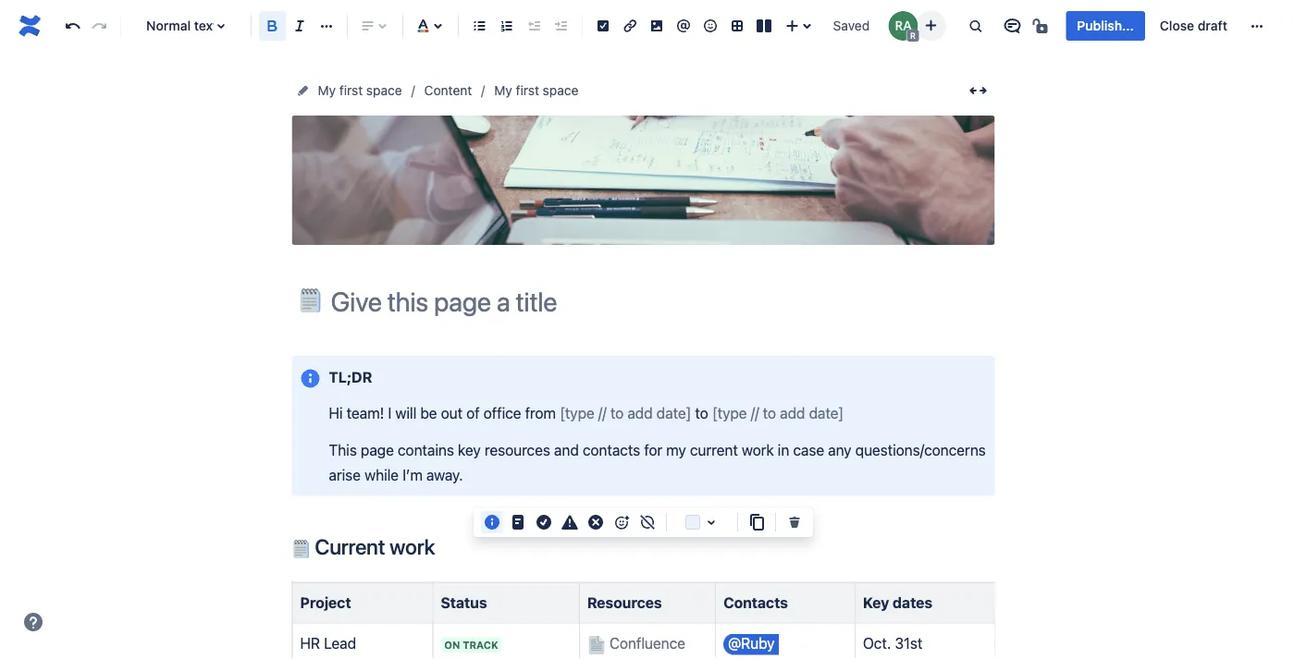 Task type: locate. For each thing, give the bounding box(es) containing it.
table image
[[726, 15, 749, 37]]

first right move this page image
[[339, 83, 363, 98]]

key dates
[[863, 594, 933, 612]]

1 horizontal spatial first
[[516, 83, 539, 98]]

my
[[318, 83, 336, 98], [494, 83, 512, 98]]

will
[[395, 405, 417, 422]]

more formatting image
[[316, 15, 338, 37]]

i
[[388, 405, 392, 422]]

text
[[194, 18, 218, 33]]

1 horizontal spatial space
[[543, 83, 579, 98]]

1 my first space from the left
[[318, 83, 402, 98]]

1 horizontal spatial my
[[494, 83, 512, 98]]

Main content area, start typing to enter text. text field
[[281, 356, 1006, 660]]

update header image
[[582, 188, 705, 203]]

my first space right move this page image
[[318, 83, 402, 98]]

action item image
[[592, 15, 615, 37]]

content link
[[424, 80, 472, 102]]

space down indent tab "icon"
[[543, 83, 579, 98]]

resources
[[587, 594, 662, 612]]

while
[[365, 467, 399, 484]]

move this page image
[[296, 83, 310, 98]]

redo ⌘⇧z image
[[88, 15, 110, 37]]

oct. 31st
[[863, 635, 923, 653]]

page
[[361, 441, 394, 459]]

hr
[[300, 635, 320, 653]]

31st
[[895, 635, 923, 653]]

:notepad_spiral: image
[[298, 289, 322, 313], [298, 289, 322, 313], [292, 540, 310, 559]]

0 horizontal spatial my first space
[[318, 83, 402, 98]]

2 my first space link from the left
[[494, 80, 579, 102]]

my first space link right move this page image
[[318, 80, 402, 102]]

space
[[366, 83, 402, 98], [543, 83, 579, 98]]

no restrictions image
[[1031, 15, 1053, 37]]

space left content
[[366, 83, 402, 98]]

content
[[424, 83, 472, 98]]

confluence image
[[15, 11, 44, 41]]

italic ⌘i image
[[289, 15, 311, 37]]

update header image button
[[576, 157, 711, 204]]

0 horizontal spatial first
[[339, 83, 363, 98]]

track
[[463, 640, 498, 652]]

my right content
[[494, 83, 512, 98]]

numbered list ⌘⇧7 image
[[496, 15, 518, 37]]

:page_facing_up: image
[[587, 637, 606, 655], [587, 637, 606, 655]]

0 horizontal spatial my
[[318, 83, 336, 98]]

comment icon image
[[1001, 15, 1024, 37]]

1 horizontal spatial my first space
[[494, 83, 579, 98]]

work
[[742, 441, 774, 459], [390, 535, 435, 560]]

outdent ⇧tab image
[[523, 15, 545, 37]]

my first space
[[318, 83, 402, 98], [494, 83, 579, 98]]

for
[[644, 441, 663, 459]]

1 horizontal spatial work
[[742, 441, 774, 459]]

questions/concerns
[[856, 441, 986, 459]]

first
[[339, 83, 363, 98], [516, 83, 539, 98]]

invite to edit image
[[920, 14, 942, 37]]

work left in
[[742, 441, 774, 459]]

draft
[[1198, 18, 1228, 33]]

on
[[444, 640, 460, 652]]

warning image
[[559, 512, 581, 534]]

any
[[828, 441, 852, 459]]

0 horizontal spatial my first space link
[[318, 80, 402, 102]]

team!
[[347, 405, 384, 422]]

publish...
[[1077, 18, 1134, 33]]

Give this page a title text field
[[331, 287, 995, 317]]

oct.
[[863, 635, 891, 653]]

away.
[[427, 467, 463, 484]]

2 my from the left
[[494, 83, 512, 98]]

normal text
[[146, 18, 218, 33]]

panel info image
[[299, 368, 322, 390]]

indent tab image
[[550, 15, 572, 37]]

confluence image
[[15, 11, 44, 41]]

this page contains key resources and contacts for my current work in case any questions/concerns arise while i'm away.
[[329, 441, 990, 484]]

add image, video, or file image
[[646, 15, 668, 37]]

find and replace image
[[964, 15, 987, 37]]

first down outdent ⇧tab image
[[516, 83, 539, 98]]

0 horizontal spatial space
[[366, 83, 402, 98]]

2 my first space from the left
[[494, 83, 579, 98]]

1 horizontal spatial my first space link
[[494, 80, 579, 102]]

work right "current"
[[390, 535, 435, 560]]

my first space down outdent ⇧tab image
[[494, 83, 579, 98]]

more image
[[1246, 15, 1269, 37]]

my first space link down outdent ⇧tab image
[[494, 80, 579, 102]]

0 vertical spatial work
[[742, 441, 774, 459]]

editor add emoji image
[[611, 512, 633, 534]]

1 vertical spatial work
[[390, 535, 435, 560]]

my right move this page image
[[318, 83, 336, 98]]

1 my from the left
[[318, 83, 336, 98]]

background color image
[[700, 512, 723, 534]]

my first space link
[[318, 80, 402, 102], [494, 80, 579, 102]]



Task type: describe. For each thing, give the bounding box(es) containing it.
current work
[[310, 535, 435, 560]]

info image
[[481, 512, 503, 534]]

note image
[[507, 512, 529, 534]]

status
[[441, 594, 487, 612]]

this
[[329, 441, 357, 459]]

from
[[525, 405, 556, 422]]

current
[[315, 535, 385, 560]]

remove image
[[784, 512, 806, 534]]

publish... button
[[1066, 11, 1145, 41]]

out
[[441, 405, 463, 422]]

lead
[[324, 635, 356, 653]]

hi team! i will be out of office from
[[329, 405, 560, 422]]

bold ⌘b image
[[261, 15, 284, 37]]

tl;dr
[[329, 368, 372, 386]]

:notepad_spiral: image
[[292, 540, 310, 559]]

mention image
[[673, 15, 695, 37]]

office
[[484, 405, 521, 422]]

help image
[[22, 612, 44, 634]]

image
[[670, 188, 705, 203]]

current
[[690, 441, 738, 459]]

header
[[627, 188, 667, 203]]

and
[[554, 441, 579, 459]]

case
[[793, 441, 824, 459]]

bullet list ⌘⇧8 image
[[469, 15, 491, 37]]

2 first from the left
[[516, 83, 539, 98]]

error image
[[585, 512, 607, 534]]

my
[[666, 441, 686, 459]]

to
[[691, 405, 712, 422]]

key
[[458, 441, 481, 459]]

i'm
[[403, 467, 423, 484]]

saved
[[833, 18, 870, 33]]

2 space from the left
[[543, 83, 579, 98]]

work inside this page contains key resources and contacts for my current work in case any questions/concerns arise while i'm away.
[[742, 441, 774, 459]]

on track
[[444, 640, 498, 652]]

0 horizontal spatial work
[[390, 535, 435, 560]]

1 my first space link from the left
[[318, 80, 402, 102]]

of
[[466, 405, 480, 422]]

arise
[[329, 467, 361, 484]]

contacts
[[583, 441, 640, 459]]

layouts image
[[753, 15, 775, 37]]

project
[[300, 594, 351, 612]]

make page full-width image
[[967, 80, 990, 102]]

success image
[[533, 512, 555, 534]]

remove emoji image
[[637, 512, 659, 534]]

1 first from the left
[[339, 83, 363, 98]]

key
[[863, 594, 889, 612]]

hi
[[329, 405, 343, 422]]

close
[[1160, 18, 1195, 33]]

1 space from the left
[[366, 83, 402, 98]]

copy image
[[746, 512, 768, 534]]

close draft
[[1160, 18, 1228, 33]]

close draft button
[[1149, 11, 1239, 41]]

update
[[582, 188, 624, 203]]

hr lead
[[300, 635, 356, 653]]

link image
[[619, 15, 641, 37]]

in
[[778, 441, 789, 459]]

normal
[[146, 18, 191, 33]]

undo ⌘z image
[[61, 15, 84, 37]]

be
[[420, 405, 437, 422]]

contains
[[398, 441, 454, 459]]

normal text button
[[128, 6, 243, 46]]

contacts
[[724, 594, 788, 612]]

resources
[[485, 441, 550, 459]]

dates
[[893, 594, 933, 612]]

ruby anderson image
[[889, 11, 918, 41]]

emoji image
[[700, 15, 722, 37]]



Task type: vqa. For each thing, say whether or not it's contained in the screenshot.
'Remove' IMAGE
yes



